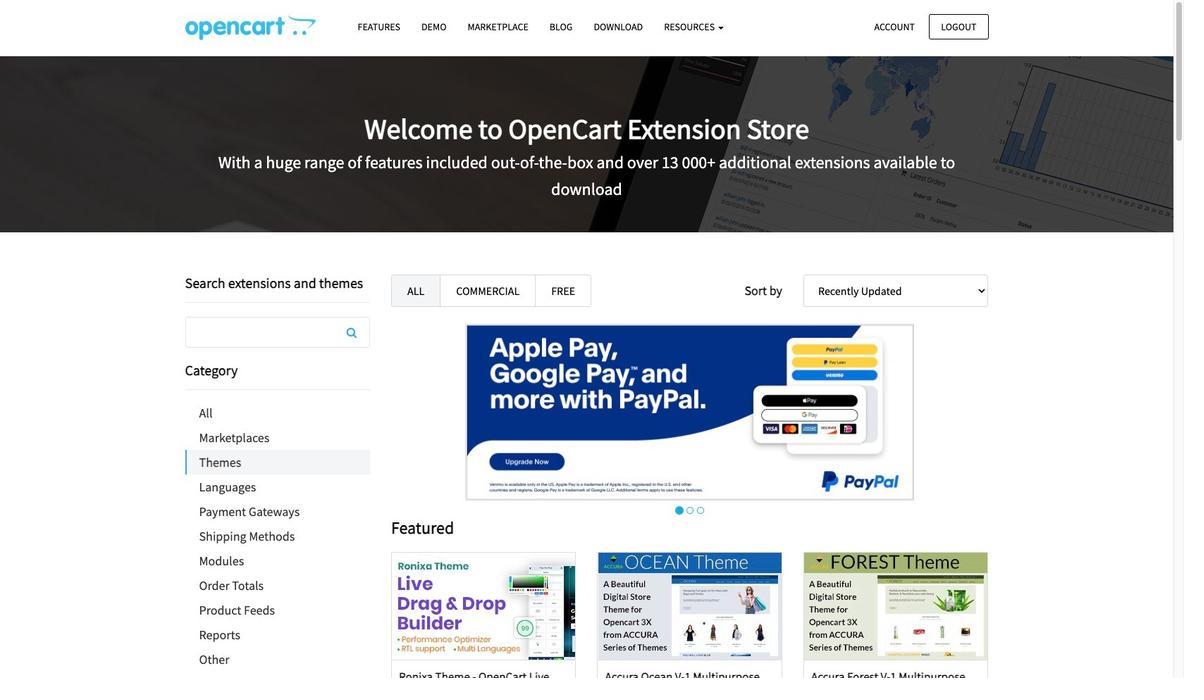 Task type: describe. For each thing, give the bounding box(es) containing it.
accura ocean v-1 multipurpose theme image
[[598, 554, 781, 661]]

ronixa theme - opencart live drag and drop page .. image
[[392, 554, 575, 661]]

opencart themes image
[[185, 15, 315, 40]]

accura forest v-1 multipurpose theme image
[[804, 554, 988, 661]]



Task type: vqa. For each thing, say whether or not it's contained in the screenshot.
search image
yes



Task type: locate. For each thing, give the bounding box(es) containing it.
search image
[[346, 327, 357, 338]]

paypal payment gateway image
[[465, 324, 914, 501]]

None text field
[[186, 318, 369, 347]]



